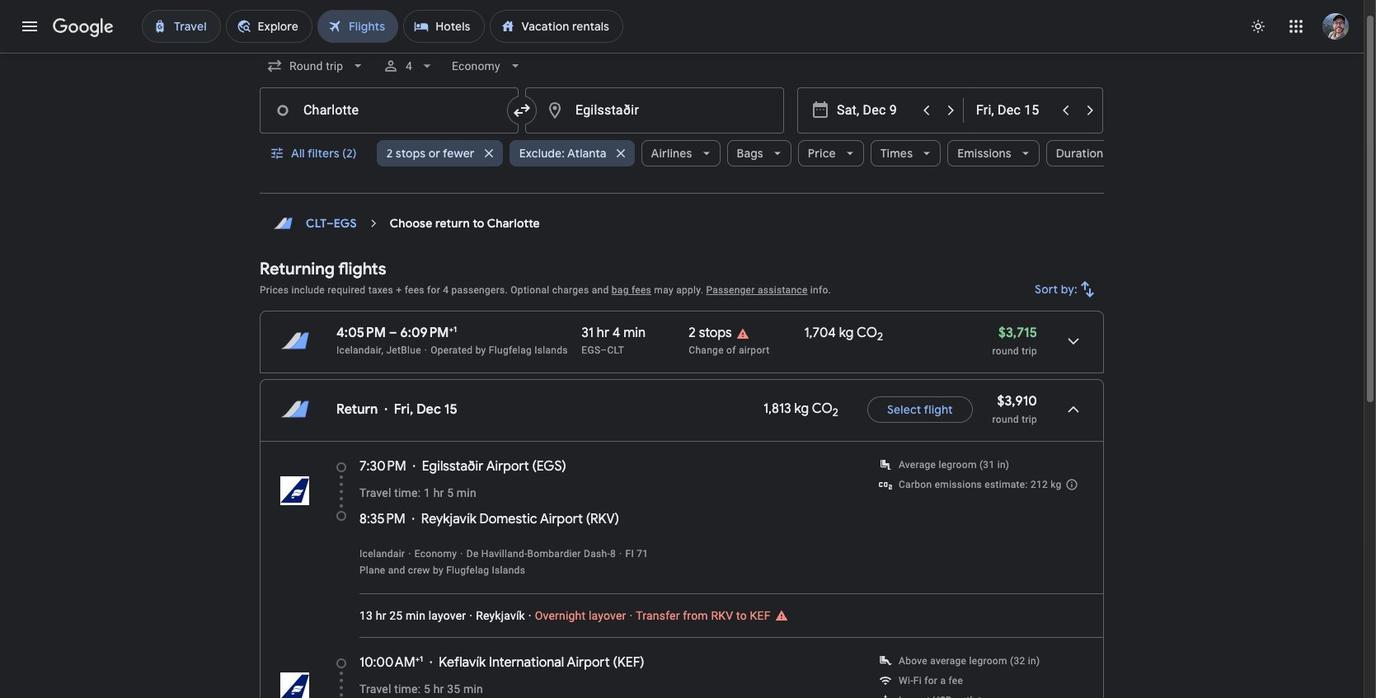 Task type: vqa. For each thing, say whether or not it's contained in the screenshot.
2 hr 11 min ORD – LGA
no



Task type: locate. For each thing, give the bounding box(es) containing it.
plane
[[360, 565, 386, 576]]

1 horizontal spatial 5
[[447, 487, 454, 500]]

1 horizontal spatial 4
[[443, 284, 449, 296]]

1 horizontal spatial for
[[925, 675, 938, 687]]

total duration 31 hr 4 min. element
[[582, 325, 689, 344]]

kef right 'from'
[[750, 609, 771, 623]]

1 vertical spatial egs
[[582, 345, 601, 356]]

1 horizontal spatial rkv
[[711, 609, 733, 623]]

to right return
[[473, 216, 485, 231]]

0 vertical spatial reykjavík
[[421, 511, 476, 528]]

times
[[880, 146, 913, 161]]

 image
[[630, 608, 633, 624], [469, 609, 473, 623]]

 image down 6:09 pm
[[425, 345, 427, 356]]

egilsstaðir
[[422, 458, 483, 475]]

1 horizontal spatial co
[[857, 325, 877, 341]]

0 vertical spatial –
[[326, 216, 334, 231]]

2 vertical spatial egs
[[537, 458, 562, 475]]

1 horizontal spatial fees
[[632, 284, 652, 296]]

1 down the "egilsstaðir"
[[424, 487, 430, 500]]

1 horizontal spatial in)
[[1028, 656, 1040, 667]]

carbon emissions estimate: 212 kilograms element
[[899, 479, 1062, 491]]

stops left or
[[396, 146, 426, 161]]

0 vertical spatial (
[[532, 458, 537, 475]]

0 vertical spatial  image
[[425, 345, 427, 356]]

time: down 10:00 am + 1
[[394, 683, 421, 696]]

6:09 pm
[[400, 325, 449, 341]]

Departure time: 4:05 PM. text field
[[336, 325, 386, 341]]

71
[[637, 548, 648, 560]]

1 vertical spatial reykjavík
[[476, 609, 525, 623]]

0 vertical spatial islands
[[535, 345, 568, 356]]

) up 8 at the left of the page
[[615, 511, 619, 528]]

co right "1,704"
[[857, 325, 877, 341]]

+ inside 10:00 am + 1
[[415, 654, 420, 665]]

1 horizontal spatial islands
[[535, 345, 568, 356]]

co inside 1,813 kg co 2
[[812, 401, 833, 418]]

choose return to charlotte
[[390, 216, 540, 231]]

0 vertical spatial )
[[562, 458, 566, 475]]

round inside $3,715 round trip
[[993, 346, 1019, 357]]

1 vertical spatial airport
[[540, 511, 583, 528]]

1 trip from the top
[[1022, 346, 1037, 357]]

 image
[[425, 345, 427, 356], [528, 609, 532, 623]]

– for 4:05 pm
[[389, 325, 397, 341]]

layover right overnight
[[589, 609, 626, 623]]

2 right (2)
[[386, 146, 393, 161]]

5
[[447, 487, 454, 500], [424, 683, 430, 696]]

airport up bombardier
[[540, 511, 583, 528]]

4
[[406, 59, 413, 73], [443, 284, 449, 296], [613, 325, 620, 341]]

2 vertical spatial +
[[415, 654, 420, 665]]

round down $3,910
[[993, 414, 1019, 426]]

egs down 31
[[582, 345, 601, 356]]

$3,910
[[997, 393, 1037, 410]]

2 vertical spatial 4
[[613, 325, 620, 341]]

) for keflavík international airport
[[640, 655, 645, 671]]

Departure time: 10:00 AM on  Saturday, December 16. text field
[[360, 654, 423, 671]]

None field
[[260, 51, 373, 81], [446, 51, 530, 81], [260, 51, 373, 81], [446, 51, 530, 81]]

2 inside popup button
[[386, 146, 393, 161]]

1 vertical spatial trip
[[1022, 414, 1037, 426]]

airport up domestic at left bottom
[[486, 458, 529, 475]]

trip down 3715 us dollars text field
[[1022, 346, 1037, 357]]

1 horizontal spatial kg
[[839, 325, 854, 341]]

egs inside 31 hr 4 min egs – clt
[[582, 345, 601, 356]]

stops
[[396, 146, 426, 161], [699, 325, 732, 341]]

0 horizontal spatial co
[[812, 401, 833, 418]]

0 vertical spatial for
[[427, 284, 440, 296]]

bag fees button
[[612, 284, 652, 296]]

4 button
[[376, 46, 442, 86]]

(2)
[[342, 146, 357, 161]]

2 round from the top
[[993, 414, 1019, 426]]

havilland-
[[481, 548, 527, 560]]

2 horizontal spatial (
[[613, 655, 617, 671]]

airport for domestic
[[540, 511, 583, 528]]

choose
[[390, 216, 433, 231]]

+ up travel time: 5 hr 35 min
[[415, 654, 420, 665]]

airport down overnight layover
[[567, 655, 610, 671]]

clt down total duration 31 hr 4 min. element
[[607, 345, 624, 356]]

 image left transfer
[[630, 608, 633, 624]]

2 stops flight. element
[[689, 325, 732, 344]]

charlotte
[[487, 216, 540, 231]]

+ right taxes
[[396, 284, 402, 296]]

1 horizontal spatial (
[[586, 511, 590, 528]]

kg right 212
[[1051, 479, 1062, 491]]

round
[[993, 346, 1019, 357], [993, 414, 1019, 426]]

filters
[[307, 146, 339, 161]]

fewer
[[443, 146, 475, 161]]

all
[[291, 146, 305, 161]]

flugfelag right operated
[[489, 345, 532, 356]]

time:
[[394, 487, 421, 500], [394, 683, 421, 696]]

2 stops
[[689, 325, 732, 341]]

1 travel from the top
[[360, 487, 391, 500]]

212
[[1031, 479, 1048, 491]]

0 vertical spatial stops
[[396, 146, 426, 161]]

layover down 'plane and crew by flugfelag islands'
[[429, 609, 466, 623]]

+
[[396, 284, 402, 296], [449, 324, 454, 335], [415, 654, 420, 665]]

) for reykjavík domestic airport
[[615, 511, 619, 528]]

hr
[[597, 325, 609, 341], [433, 487, 444, 500], [376, 609, 386, 623], [433, 683, 444, 696]]

1 vertical spatial 5
[[424, 683, 430, 696]]

none search field containing all filters (2)
[[260, 46, 1132, 194]]

travel down 10:00 am
[[360, 683, 391, 696]]

kg for 1,704
[[839, 325, 854, 341]]

airlines button
[[641, 134, 720, 173]]

airport for international
[[567, 655, 610, 671]]

0 horizontal spatial by
[[433, 565, 444, 576]]

5 left the 35
[[424, 683, 430, 696]]

None search field
[[260, 46, 1132, 194]]

legroom up emissions
[[939, 459, 977, 471]]

kg inside 1,813 kg co 2
[[795, 401, 809, 418]]

min down "bag fees" button
[[624, 325, 646, 341]]

fees right bag
[[632, 284, 652, 296]]

returning flights
[[260, 259, 386, 280]]

icelandair, jetblue
[[336, 345, 421, 356]]

0 vertical spatial flugfelag
[[489, 345, 532, 356]]

0 horizontal spatial kef
[[617, 655, 640, 671]]

by down economy
[[433, 565, 444, 576]]

0 horizontal spatial for
[[427, 284, 440, 296]]

0 vertical spatial 5
[[447, 487, 454, 500]]

1 vertical spatial stops
[[699, 325, 732, 341]]

0 vertical spatial to
[[473, 216, 485, 231]]

2 trip from the top
[[1022, 414, 1037, 426]]

for up arrival time: 6:09 pm on  saturday, december 16. text field at the left top of page
[[427, 284, 440, 296]]

reykjavík up international
[[476, 609, 525, 623]]

1 horizontal spatial and
[[592, 284, 609, 296]]

in) right (31
[[998, 459, 1010, 471]]

1 horizontal spatial +
[[415, 654, 420, 665]]

2
[[386, 146, 393, 161], [689, 325, 696, 341], [877, 330, 883, 344], [833, 406, 839, 420]]

fri,
[[394, 402, 413, 418]]

and left bag
[[592, 284, 609, 296]]

1 round from the top
[[993, 346, 1019, 357]]

fees
[[405, 284, 425, 296], [632, 284, 652, 296]]

round for $3,910
[[993, 414, 1019, 426]]

to right 'from'
[[736, 609, 747, 623]]

– inside 4:05 pm – 6:09 pm + 1
[[389, 325, 397, 341]]

flight
[[924, 402, 953, 417]]

prices include required taxes + fees for 4 passengers. optional charges and bag fees may apply. passenger assistance
[[260, 284, 808, 296]]

fri, dec 15
[[394, 402, 458, 418]]

( down overnight layover
[[613, 655, 617, 671]]

1 vertical spatial time:
[[394, 683, 421, 696]]

trip down $3,910
[[1022, 414, 1037, 426]]

and
[[592, 284, 609, 296], [388, 565, 405, 576]]

0 vertical spatial kef
[[750, 609, 771, 623]]

2 vertical spatial kg
[[1051, 479, 1062, 491]]

sort by:
[[1035, 282, 1078, 297]]

5 down the "egilsstaðir"
[[447, 487, 454, 500]]

overnight
[[535, 609, 586, 623]]

0 vertical spatial trip
[[1022, 346, 1037, 357]]

 image up keflavík
[[469, 609, 473, 623]]

( up reykjavík domestic airport ( rkv )
[[532, 458, 537, 475]]

1 vertical spatial travel
[[360, 683, 391, 696]]

kef down transfer
[[617, 655, 640, 671]]

1 up travel time: 5 hr 35 min
[[420, 654, 423, 665]]

35
[[447, 683, 460, 696]]

1 inside 10:00 am + 1
[[420, 654, 423, 665]]

0 vertical spatial rkv
[[590, 511, 615, 528]]

round inside $3,910 round trip
[[993, 414, 1019, 426]]

0 vertical spatial time:
[[394, 487, 421, 500]]

1 vertical spatial 1
[[424, 487, 430, 500]]

and down icelandair
[[388, 565, 405, 576]]

+ up operated
[[449, 324, 454, 335]]

carbon emissions estimate: 212 kg
[[899, 479, 1062, 491]]

1 vertical spatial +
[[449, 324, 454, 335]]

clt up returning flights in the top left of the page
[[306, 216, 326, 231]]

1 vertical spatial –
[[389, 325, 397, 341]]

0 vertical spatial travel
[[360, 487, 391, 500]]

may
[[654, 284, 674, 296]]

emissions
[[935, 479, 982, 491]]

islands down prices include required taxes + fees for 4 passengers. optional charges and bag fees may apply. passenger assistance
[[535, 345, 568, 356]]

main menu image
[[20, 16, 40, 36]]

crew
[[408, 565, 430, 576]]

co for 1,704
[[857, 325, 877, 341]]

0 vertical spatial in)
[[998, 459, 1010, 471]]

economy
[[415, 548, 457, 560]]

) down transfer
[[640, 655, 645, 671]]

hr right 31
[[597, 325, 609, 341]]

1 vertical spatial rkv
[[711, 609, 733, 623]]

de havilland-bombardier dash-8
[[467, 548, 616, 560]]

egs
[[334, 216, 357, 231], [582, 345, 601, 356], [537, 458, 562, 475]]

all filters (2) button
[[260, 134, 370, 173]]

rkv right 'from'
[[711, 609, 733, 623]]

stops inside 2 stops flight. element
[[699, 325, 732, 341]]

1 inside 4:05 pm – 6:09 pm + 1
[[454, 324, 457, 335]]

apply.
[[676, 284, 703, 296]]

icelandair
[[360, 548, 405, 560]]

kg for 1,813
[[795, 401, 809, 418]]

2 layover from the left
[[589, 609, 626, 623]]

stops up change
[[699, 325, 732, 341]]

1 vertical spatial 4
[[443, 284, 449, 296]]

trip
[[1022, 346, 1037, 357], [1022, 414, 1037, 426]]

0 vertical spatial +
[[396, 284, 402, 296]]

– inside 31 hr 4 min egs – clt
[[601, 345, 607, 356]]

0 horizontal spatial  image
[[425, 345, 427, 356]]

1 time: from the top
[[394, 487, 421, 500]]

0 horizontal spatial and
[[388, 565, 405, 576]]

by
[[476, 345, 486, 356], [433, 565, 444, 576]]

round down 3715 us dollars text field
[[993, 346, 1019, 357]]

1 vertical spatial and
[[388, 565, 405, 576]]

prices
[[260, 284, 289, 296]]

return
[[336, 402, 378, 418]]

travel up 8:35 pm
[[360, 487, 391, 500]]

1 horizontal spatial stops
[[699, 325, 732, 341]]

0 vertical spatial round
[[993, 346, 1019, 357]]

estimate:
[[985, 479, 1028, 491]]

time: for 7:30 pm
[[394, 487, 421, 500]]

0 vertical spatial egs
[[334, 216, 357, 231]]

required
[[328, 284, 366, 296]]

duration
[[1056, 146, 1104, 161]]

kef for (
[[617, 655, 640, 671]]

kef
[[750, 609, 771, 623], [617, 655, 640, 671]]

reykjavík for reykjavík domestic airport ( rkv )
[[421, 511, 476, 528]]

None text field
[[260, 87, 519, 134], [525, 87, 784, 134], [260, 87, 519, 134], [525, 87, 784, 134]]

– down total duration 31 hr 4 min. element
[[601, 345, 607, 356]]

egs up reykjavík domestic airport ( rkv )
[[537, 458, 562, 475]]

kg right "1,704"
[[839, 325, 854, 341]]

1 vertical spatial islands
[[492, 565, 525, 576]]

rkv up dash-
[[590, 511, 615, 528]]

clt inside 31 hr 4 min egs – clt
[[607, 345, 624, 356]]

min
[[624, 325, 646, 341], [457, 487, 477, 500], [406, 609, 426, 623], [463, 683, 483, 696]]

egs up flights
[[334, 216, 357, 231]]

0 vertical spatial co
[[857, 325, 877, 341]]

co inside 1,704 kg co 2
[[857, 325, 877, 341]]

1 vertical spatial kg
[[795, 401, 809, 418]]

kg right 1,813
[[795, 401, 809, 418]]

0 vertical spatial 4
[[406, 59, 413, 73]]

0 vertical spatial kg
[[839, 325, 854, 341]]

– up returning flights in the top left of the page
[[326, 216, 334, 231]]

2 horizontal spatial egs
[[582, 345, 601, 356]]

0 horizontal spatial clt
[[306, 216, 326, 231]]

return
[[435, 216, 470, 231]]

0 horizontal spatial fees
[[405, 284, 425, 296]]

 image left overnight
[[528, 609, 532, 623]]

egilsstaðir airport ( egs )
[[422, 458, 566, 475]]

2 right "1,704"
[[877, 330, 883, 344]]

0 horizontal spatial 4
[[406, 59, 413, 73]]

duration button
[[1046, 134, 1132, 173]]

)
[[562, 458, 566, 475], [615, 511, 619, 528], [640, 655, 645, 671]]

2 horizontal spatial 4
[[613, 325, 620, 341]]

1 vertical spatial (
[[586, 511, 590, 528]]

stops inside 2 stops or fewer popup button
[[396, 146, 426, 161]]

2 vertical spatial 1
[[420, 654, 423, 665]]

passenger
[[706, 284, 755, 296]]

exclude: atlanta button
[[509, 134, 635, 173]]

1,813 kg co 2
[[764, 401, 839, 420]]

trip inside $3,715 round trip
[[1022, 346, 1037, 357]]

islands down havilland-
[[492, 565, 525, 576]]

1 horizontal spatial layover
[[589, 609, 626, 623]]

1 horizontal spatial clt
[[607, 345, 624, 356]]

2 time: from the top
[[394, 683, 421, 696]]

+ inside 4:05 pm – 6:09 pm + 1
[[449, 324, 454, 335]]

1 up operated
[[454, 324, 457, 335]]

kg inside 1,704 kg co 2
[[839, 325, 854, 341]]

2 horizontal spatial )
[[640, 655, 645, 671]]

flugfelag
[[489, 345, 532, 356], [446, 565, 489, 576]]

1 horizontal spatial –
[[389, 325, 397, 341]]

2 travel from the top
[[360, 683, 391, 696]]

$3,715
[[999, 325, 1037, 341]]

operated by flugfelag islands
[[431, 345, 568, 356]]

(32
[[1010, 656, 1025, 667]]

clt
[[306, 216, 326, 231], [607, 345, 624, 356]]

2 stops or fewer button
[[377, 134, 503, 173]]

co right 1,813
[[812, 401, 833, 418]]

2 right 1,813
[[833, 406, 839, 420]]

legroom left (32 at the right of the page
[[969, 656, 1008, 667]]

fees right taxes
[[405, 284, 425, 296]]

2 vertical spatial –
[[601, 345, 607, 356]]

2 up change
[[689, 325, 696, 341]]

in) right (32 at the right of the page
[[1028, 656, 1040, 667]]

domestic
[[480, 511, 537, 528]]

fi
[[625, 548, 634, 560]]

min right the 35
[[463, 683, 483, 696]]

1 horizontal spatial kef
[[750, 609, 771, 623]]

swap origin and destination. image
[[512, 101, 532, 120]]

1 vertical spatial )
[[615, 511, 619, 528]]

31 hr 4 min egs – clt
[[582, 325, 646, 356]]

3910 US dollars text field
[[997, 393, 1037, 410]]

reykjavík up economy
[[421, 511, 476, 528]]

) up reykjavík domestic airport ( rkv )
[[562, 458, 566, 475]]

2 vertical spatial airport
[[567, 655, 610, 671]]

( up dash-
[[586, 511, 590, 528]]

clt – egs
[[306, 216, 357, 231]]

flugfelag down de
[[446, 565, 489, 576]]

reykjavík for reykjavík
[[476, 609, 525, 623]]

co
[[857, 325, 877, 341], [812, 401, 833, 418]]

islands
[[535, 345, 568, 356], [492, 565, 525, 576]]

time: down 7:30 pm text box
[[394, 487, 421, 500]]

by right operated
[[476, 345, 486, 356]]

trip inside $3,910 round trip
[[1022, 414, 1037, 426]]

2 vertical spatial (
[[613, 655, 617, 671]]

passengers.
[[452, 284, 508, 296]]

0 horizontal spatial –
[[326, 216, 334, 231]]

1 horizontal spatial  image
[[528, 609, 532, 623]]

2 horizontal spatial +
[[449, 324, 454, 335]]

0 horizontal spatial rkv
[[590, 511, 615, 528]]

0 horizontal spatial +
[[396, 284, 402, 296]]

1 vertical spatial  image
[[528, 609, 532, 623]]

1 vertical spatial clt
[[607, 345, 624, 356]]

– up jetblue
[[389, 325, 397, 341]]

for left "a" on the right of the page
[[925, 675, 938, 687]]



Task type: describe. For each thing, give the bounding box(es) containing it.
keflavík
[[439, 655, 486, 671]]

optional
[[511, 284, 550, 296]]

wi-fi for a fee
[[899, 675, 963, 687]]

hr left the 35
[[433, 683, 444, 696]]

flights
[[338, 259, 386, 280]]

change of airport
[[689, 345, 770, 356]]

overnight layover
[[535, 609, 626, 623]]

13
[[360, 609, 373, 623]]

1 vertical spatial by
[[433, 565, 444, 576]]

$3,715 round trip
[[993, 325, 1037, 357]]

by:
[[1061, 282, 1078, 297]]

charges
[[552, 284, 589, 296]]

assistance
[[758, 284, 808, 296]]

or
[[429, 146, 440, 161]]

 image for transfer from rkv to kef
[[630, 608, 633, 624]]

returning flights main content
[[260, 207, 1104, 698]]

emissions
[[958, 146, 1012, 161]]

0 horizontal spatial islands
[[492, 565, 525, 576]]

price button
[[798, 134, 864, 173]]

0 horizontal spatial (
[[532, 458, 537, 475]]

returning
[[260, 259, 335, 280]]

airlines
[[651, 146, 692, 161]]

13 hr 25 min layover
[[360, 609, 466, 623]]

0 horizontal spatial )
[[562, 458, 566, 475]]

1,813
[[764, 401, 791, 418]]

travel for 7:30 pm
[[360, 487, 391, 500]]

1 horizontal spatial egs
[[537, 458, 562, 475]]

select
[[887, 402, 921, 417]]

include
[[291, 284, 325, 296]]

( for international
[[613, 655, 617, 671]]

dec
[[417, 402, 441, 418]]

4:05 pm – 6:09 pm + 1
[[336, 324, 457, 341]]

1,704 kg co 2
[[804, 325, 883, 344]]

Arrival time: 6:09 PM on  Saturday, December 16. text field
[[400, 324, 457, 341]]

stops for 2 stops
[[699, 325, 732, 341]]

0 vertical spatial legroom
[[939, 459, 977, 471]]

1,704
[[804, 325, 836, 341]]

stops for 2 stops or fewer
[[396, 146, 426, 161]]

1 for 10:00 am
[[420, 654, 423, 665]]

2 horizontal spatial kg
[[1051, 479, 1062, 491]]

trip for $3,715
[[1022, 346, 1037, 357]]

2 inside 1,704 kg co 2
[[877, 330, 883, 344]]

fi
[[913, 675, 922, 687]]

jetblue
[[386, 345, 421, 356]]

of
[[727, 345, 736, 356]]

0 vertical spatial by
[[476, 345, 486, 356]]

sort
[[1035, 282, 1058, 297]]

dash-
[[584, 548, 610, 560]]

bags button
[[727, 134, 792, 173]]

1 vertical spatial legroom
[[969, 656, 1008, 667]]

0 vertical spatial airport
[[486, 458, 529, 475]]

keflavík international airport ( kef )
[[439, 655, 645, 671]]

2 stops or fewer
[[386, 146, 475, 161]]

Departure text field
[[837, 88, 913, 133]]

Departure time: 7:30 PM. text field
[[360, 458, 406, 475]]

0 horizontal spatial egs
[[334, 216, 357, 231]]

( for domestic
[[586, 511, 590, 528]]

1 layover from the left
[[429, 609, 466, 623]]

reykjavík domestic airport ( rkv )
[[421, 511, 619, 528]]

hr inside 31 hr 4 min egs – clt
[[597, 325, 609, 341]]

fee
[[949, 675, 963, 687]]

all filters (2)
[[291, 146, 357, 161]]

1 horizontal spatial to
[[736, 609, 747, 623]]

round for $3,715
[[993, 346, 1019, 357]]

exclude:
[[519, 146, 565, 161]]

bag
[[612, 284, 629, 296]]

hr right the 13
[[376, 609, 386, 623]]

$3,910 round trip
[[993, 393, 1037, 426]]

carbon
[[899, 479, 932, 491]]

0 horizontal spatial 5
[[424, 683, 430, 696]]

1 vertical spatial flugfelag
[[446, 565, 489, 576]]

sort by: button
[[1029, 270, 1104, 309]]

above average legroom (32 in)
[[899, 656, 1040, 667]]

– for clt
[[326, 216, 334, 231]]

international
[[489, 655, 564, 671]]

icelandair,
[[336, 345, 384, 356]]

31
[[582, 325, 594, 341]]

min inside 31 hr 4 min egs – clt
[[624, 325, 646, 341]]

operated
[[431, 345, 473, 356]]

exclude: atlanta
[[519, 146, 607, 161]]

25
[[389, 609, 403, 623]]

leaves egilsstaðir airport at 4:05 pm on friday, december 15 and arrives at charlotte douglas international airport at 6:09 pm on saturday, december 16. element
[[336, 324, 457, 341]]

4 inside 31 hr 4 min egs – clt
[[613, 325, 620, 341]]

time: for 10:00 am
[[394, 683, 421, 696]]

layover (1 of 2) is a 16 hr 50 min overnight layover in reykjavík. transfer here from reykjavík domestic airport to keflavík international airport. layover (2 of 2) is a 5 hr 1 min layover at boston logan international airport in boston. element
[[689, 344, 796, 357]]

average legroom (31 in)
[[899, 459, 1010, 471]]

transfer from rkv to kef
[[636, 609, 771, 623]]

travel for 10:00 am
[[360, 683, 391, 696]]

airport
[[739, 345, 770, 356]]

taxes
[[368, 284, 393, 296]]

trip for $3,910
[[1022, 414, 1037, 426]]

bags
[[737, 146, 763, 161]]

a
[[940, 675, 946, 687]]

travel time: 1 hr 5 min
[[360, 487, 477, 500]]

1 vertical spatial for
[[925, 675, 938, 687]]

0 vertical spatial clt
[[306, 216, 326, 231]]

from
[[683, 609, 708, 623]]

7:30 pm
[[360, 458, 406, 475]]

plane and crew by flugfelag islands
[[360, 565, 525, 576]]

transfer
[[636, 609, 680, 623]]

hr down the "egilsstaðir"
[[433, 487, 444, 500]]

1 vertical spatial in)
[[1028, 656, 1040, 667]]

min right 25
[[406, 609, 426, 623]]

2 inside 1,813 kg co 2
[[833, 406, 839, 420]]

kef for to
[[750, 609, 771, 623]]

10:00 am + 1
[[360, 654, 423, 671]]

change
[[689, 345, 724, 356]]

 image for reykjavík
[[469, 609, 473, 623]]

flight details. leaves egilsstaðir airport at 4:05 pm on friday, december 15 and arrives at charlotte douglas international airport at 6:09 pm on saturday, december 16. image
[[1054, 322, 1093, 361]]

wi-
[[899, 675, 914, 687]]

bombardier
[[527, 548, 581, 560]]

0 horizontal spatial in)
[[998, 459, 1010, 471]]

travel time: 5 hr 35 min
[[360, 683, 483, 696]]

4 inside 4 popup button
[[406, 59, 413, 73]]

Return text field
[[976, 88, 1052, 133]]

1 for travel
[[424, 487, 430, 500]]

3715 US dollars text field
[[999, 325, 1037, 341]]

co for 1,813
[[812, 401, 833, 418]]

price
[[808, 146, 836, 161]]

Arrival time: 8:35 PM. text field
[[360, 511, 406, 528]]

0 horizontal spatial to
[[473, 216, 485, 231]]

1 fees from the left
[[405, 284, 425, 296]]

8:35 pm
[[360, 511, 406, 528]]

min down the "egilsstaðir"
[[457, 487, 477, 500]]

select flight button
[[867, 390, 973, 430]]

15
[[444, 402, 458, 418]]

8
[[610, 548, 616, 560]]

2 fees from the left
[[632, 284, 652, 296]]

atlanta
[[567, 146, 607, 161]]

(31
[[980, 459, 995, 471]]

average
[[930, 656, 967, 667]]

0 vertical spatial and
[[592, 284, 609, 296]]

average
[[899, 459, 936, 471]]

change appearance image
[[1239, 7, 1278, 46]]



